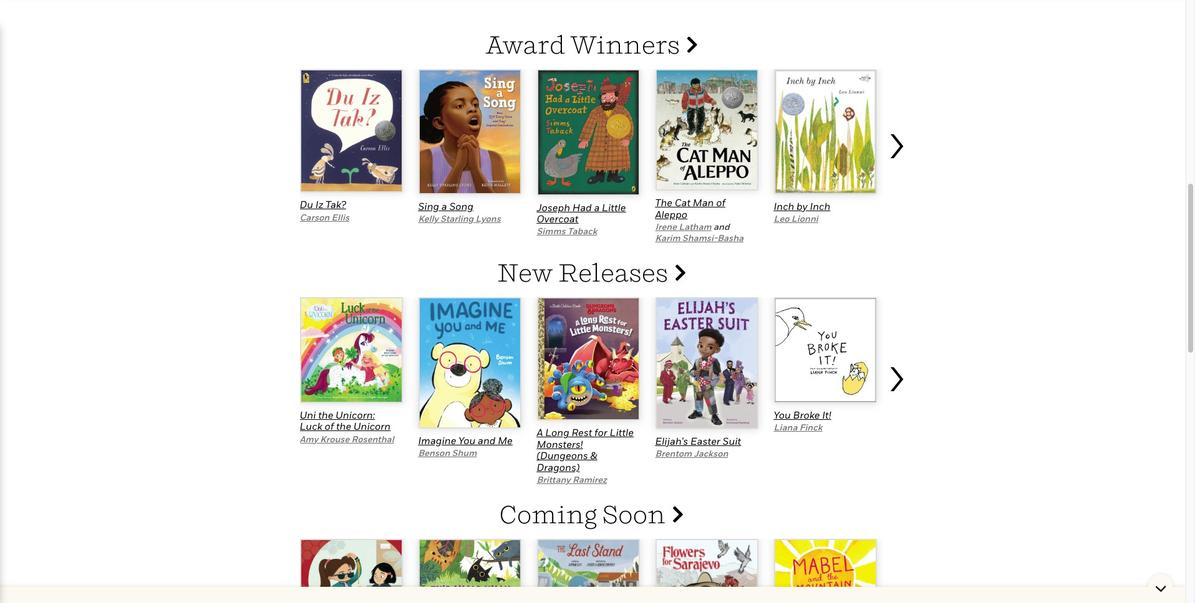 Task type: vqa. For each thing, say whether or not it's contained in the screenshot.


Task type: locate. For each thing, give the bounding box(es) containing it.
the
[[318, 409, 333, 422], [336, 421, 351, 433]]

kelly
[[418, 214, 438, 224]]

and
[[714, 221, 730, 232], [478, 435, 496, 447]]

suit
[[723, 435, 741, 448]]

award
[[485, 29, 565, 59]]

du iz tak? link
[[300, 199, 346, 211]]

1 › link from the top
[[886, 104, 911, 244]]

1 horizontal spatial you
[[774, 409, 791, 422]]

iz
[[316, 199, 323, 211]]

kelly starling lyons link
[[418, 214, 501, 224]]

shamsi-
[[682, 233, 718, 243]]

inch right by
[[810, 200, 831, 213]]

little inside a long rest for little monsters! (dungeons & dragons) brittany ramirez
[[610, 427, 634, 439]]

had
[[572, 201, 592, 214]]

1 inch from the left
[[774, 200, 794, 213]]

1 vertical spatial and
[[478, 435, 496, 447]]

taback
[[568, 226, 597, 237]]

starling
[[440, 214, 474, 224]]

1 vertical spatial › link
[[886, 337, 911, 486]]

award winners link
[[485, 29, 698, 59]]

0 horizontal spatial a
[[442, 200, 447, 213]]

little right for
[[610, 427, 634, 439]]

1 horizontal spatial of
[[716, 197, 725, 209]]

me
[[498, 435, 513, 447]]

you broke it! image
[[774, 297, 877, 404]]

1 horizontal spatial a
[[594, 201, 600, 214]]

this little kitty in the garden image
[[418, 540, 521, 604]]

1 vertical spatial ›
[[886, 343, 907, 403]]

coming soon link
[[500, 500, 683, 530]]

1 › from the top
[[886, 110, 907, 170]]

joseph had a little overcoat image
[[537, 69, 640, 196]]

&
[[590, 450, 597, 462]]

little
[[602, 201, 626, 214], [610, 427, 634, 439]]

a right sing
[[442, 200, 447, 213]]

a
[[442, 200, 447, 213], [594, 201, 600, 214]]

overcoat
[[537, 213, 579, 225]]

tak?
[[326, 199, 346, 211]]

latham
[[679, 221, 712, 232]]

sing
[[418, 200, 439, 213]]

monsters!
[[537, 438, 583, 451]]

2 › link from the top
[[886, 337, 911, 486]]

little right the had
[[602, 201, 626, 214]]

karim
[[655, 233, 680, 243]]

new releases
[[497, 258, 673, 288]]

0 horizontal spatial you
[[459, 435, 476, 447]]

› for new releases
[[886, 343, 907, 403]]

joseph
[[537, 201, 570, 214]]

simms taback link
[[537, 226, 597, 237]]

1 horizontal spatial the
[[336, 421, 351, 433]]

elijah's easter suit brentom jackson
[[655, 435, 741, 459]]

1 horizontal spatial and
[[714, 221, 730, 232]]

a right the had
[[594, 201, 600, 214]]

karim shamsi-basha link
[[655, 233, 744, 243]]

du iz tak? image
[[300, 69, 403, 193]]

and left me
[[478, 435, 496, 447]]

› link
[[886, 104, 911, 244], [886, 337, 911, 486]]

0 horizontal spatial of
[[325, 421, 334, 433]]

1 vertical spatial you
[[459, 435, 476, 447]]

inch up leo on the right top of page
[[774, 200, 794, 213]]

unicorn
[[354, 421, 391, 433]]

a long rest for little monsters! (dungeons & dragons) image
[[537, 297, 640, 421]]

rosenthal
[[352, 434, 394, 445]]

joseph had a little overcoat link
[[537, 201, 626, 225]]

you inside imagine you and me benson shum
[[459, 435, 476, 447]]

› for award winners
[[886, 110, 907, 170]]

0 horizontal spatial and
[[478, 435, 496, 447]]

uni the unicorn: luck of the unicorn link
[[300, 409, 391, 433]]

1 horizontal spatial inch
[[810, 200, 831, 213]]

elijah's easter suit link
[[655, 435, 741, 448]]

for
[[595, 427, 608, 439]]

the up amy krouse rosenthal link
[[336, 421, 351, 433]]

new
[[497, 258, 553, 288]]

aleppo
[[655, 208, 688, 221]]

it!
[[822, 409, 831, 422]]

rest
[[572, 427, 592, 439]]

releases
[[558, 258, 668, 288]]

elijah's easter suit image
[[655, 297, 758, 430]]

lyons
[[476, 214, 501, 224]]

a long rest for little monsters! (dungeons & dragons) link
[[537, 427, 634, 474]]

›
[[886, 110, 907, 170], [886, 343, 907, 403]]

flowers for sarajevo image
[[655, 540, 758, 604]]

of right man
[[716, 197, 725, 209]]

the cat man of aleppo image
[[655, 69, 758, 191]]

0 vertical spatial of
[[716, 197, 725, 209]]

a
[[537, 427, 543, 439]]

you inside the you broke it! liana finck
[[774, 409, 791, 422]]

liana finck link
[[774, 423, 822, 433]]

benson
[[418, 448, 450, 459]]

by
[[797, 200, 808, 213]]

0 vertical spatial little
[[602, 201, 626, 214]]

uni the unicorn: luck of the unicorn image
[[300, 297, 403, 404]]

1 vertical spatial of
[[325, 421, 334, 433]]

0 vertical spatial you
[[774, 409, 791, 422]]

inch by inch image
[[774, 69, 877, 195]]

and up basha in the right top of the page
[[714, 221, 730, 232]]

0 vertical spatial › link
[[886, 104, 911, 244]]

1 vertical spatial little
[[610, 427, 634, 439]]

you up liana on the right bottom of page
[[774, 409, 791, 422]]

imagine you and me link
[[418, 435, 513, 447]]

expand/collapse sign up banner image
[[1155, 573, 1167, 592]]

inch
[[774, 200, 794, 213], [810, 200, 831, 213]]

sing a song image
[[418, 69, 521, 195]]

0 vertical spatial ›
[[886, 110, 907, 170]]

the right uni
[[318, 409, 333, 422]]

0 horizontal spatial inch
[[774, 200, 794, 213]]

and inside imagine you and me benson shum
[[478, 435, 496, 447]]

krouse
[[320, 434, 350, 445]]

little inside joseph had a little overcoat simms taback
[[602, 201, 626, 214]]

uni
[[300, 409, 316, 422]]

2 › from the top
[[886, 343, 907, 403]]

› link for new releases
[[886, 337, 911, 486]]

ramirez
[[573, 475, 607, 485]]

of up krouse
[[325, 421, 334, 433]]

you up the shum
[[459, 435, 476, 447]]

0 vertical spatial and
[[714, 221, 730, 232]]

you
[[774, 409, 791, 422], [459, 435, 476, 447]]

brentom jackson link
[[655, 449, 728, 459]]

unicorn:
[[336, 409, 375, 422]]

uni the unicorn: luck of the unicorn amy krouse rosenthal
[[300, 409, 394, 445]]

carson
[[300, 212, 330, 223]]



Task type: describe. For each thing, give the bounding box(es) containing it.
basha
[[718, 233, 744, 243]]

simms
[[537, 226, 566, 237]]

jackson
[[694, 449, 728, 459]]

leo
[[774, 214, 789, 224]]

brittany
[[537, 475, 571, 485]]

the last stand image
[[537, 540, 640, 604]]

inch by inch leo lionni
[[774, 200, 831, 224]]

a inside sing a song kelly starling lyons
[[442, 200, 447, 213]]

song
[[449, 200, 474, 213]]

imagine you and me benson shum
[[418, 435, 513, 459]]

du
[[300, 199, 313, 211]]

lionni
[[792, 214, 818, 224]]

0 horizontal spatial the
[[318, 409, 333, 422]]

inch by inch link
[[774, 200, 831, 213]]

long
[[545, 427, 569, 439]]

a inside joseph had a little overcoat simms taback
[[594, 201, 600, 214]]

of inside uni the unicorn: luck of the unicorn amy krouse rosenthal
[[325, 421, 334, 433]]

finck
[[800, 423, 822, 433]]

man
[[693, 197, 714, 209]]

irene
[[655, 221, 677, 232]]

liana
[[774, 423, 798, 433]]

award winners
[[485, 29, 685, 59]]

broke
[[793, 409, 820, 422]]

the
[[655, 197, 672, 209]]

sing a song link
[[418, 200, 474, 213]]

(dungeons
[[537, 450, 588, 462]]

and inside the cat man of aleppo irene latham and karim shamsi-basha
[[714, 221, 730, 232]]

ellis
[[332, 212, 349, 223]]

easter
[[691, 435, 720, 448]]

of inside the cat man of aleppo irene latham and karim shamsi-basha
[[716, 197, 725, 209]]

coming
[[500, 500, 597, 530]]

you broke it! link
[[774, 409, 831, 422]]

winners
[[570, 29, 680, 59]]

imagine you and me image
[[418, 297, 521, 429]]

carson ellis link
[[300, 212, 349, 223]]

mabel and the mountain image
[[774, 540, 877, 604]]

new releases link
[[497, 258, 686, 288]]

du iz tak? carson ellis
[[300, 199, 349, 223]]

brentom
[[655, 449, 692, 459]]

cat
[[675, 197, 691, 209]]

sing a song kelly starling lyons
[[418, 200, 501, 224]]

you broke it! liana finck
[[774, 409, 831, 433]]

the cat man of aleppo link
[[655, 197, 725, 221]]

joseph had a little overcoat simms taback
[[537, 201, 626, 237]]

amy
[[300, 434, 318, 445]]

a long rest for little monsters! (dungeons & dragons) brittany ramirez
[[537, 427, 634, 485]]

imagine
[[418, 435, 456, 447]]

coming soon
[[500, 500, 671, 530]]

leo lionni link
[[774, 214, 818, 224]]

luck
[[300, 421, 322, 433]]

brittany ramirez link
[[537, 475, 607, 485]]

soon
[[602, 500, 666, 530]]

elijah's
[[655, 435, 688, 448]]

benson shum link
[[418, 448, 477, 459]]

› link for award winners
[[886, 104, 911, 244]]

the cat man of aleppo irene latham and karim shamsi-basha
[[655, 197, 744, 243]]

2 inch from the left
[[810, 200, 831, 213]]

irene latham link
[[655, 221, 712, 232]]

dragons)
[[537, 461, 580, 474]]

beatrice bly's rules for spies 2: mystery goo image
[[300, 540, 403, 604]]

amy krouse rosenthal link
[[300, 434, 394, 445]]

shum
[[452, 448, 477, 459]]



